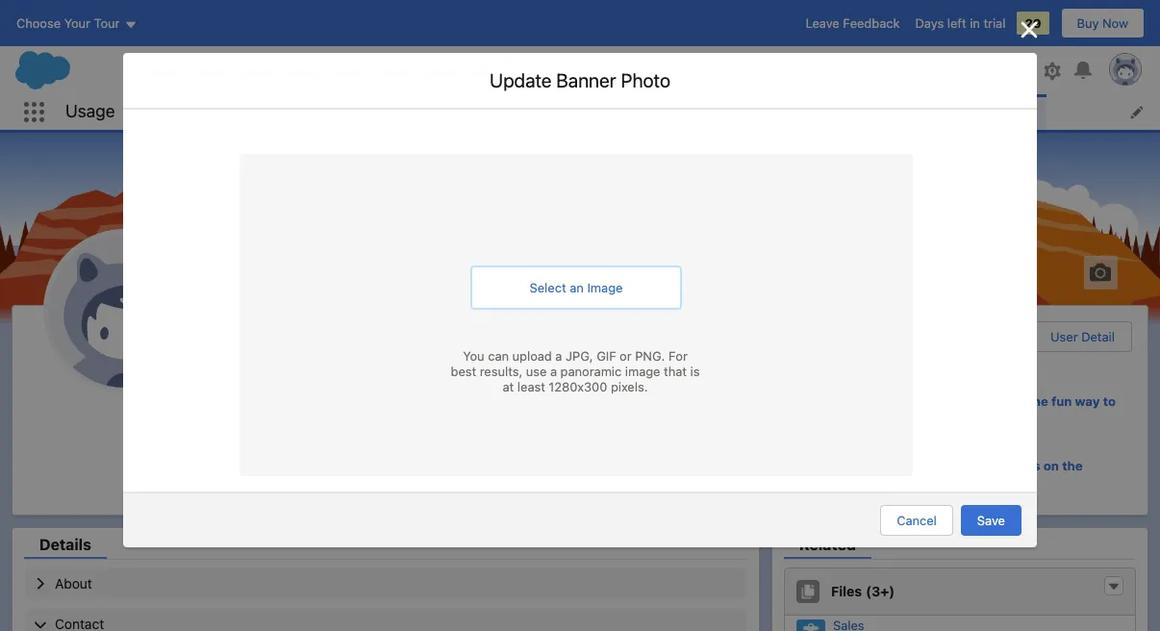 Task type: vqa. For each thing, say whether or not it's contained in the screenshot.
the Salesforce Mobile
no



Task type: describe. For each thing, give the bounding box(es) containing it.
learn
[[842, 394, 877, 409]]

pixels.
[[611, 379, 648, 395]]

feedback
[[843, 15, 900, 31]]

learn new skills on trailhead, the fun way to learn salesforce. link
[[775, 383, 1148, 435]]

connect with fellow trailblazers on the trailblazer community. link
[[775, 447, 1148, 500]]

(3+)
[[866, 584, 895, 600]]

0 horizontal spatial usage
[[65, 101, 115, 122]]

1 horizontal spatial usage
[[207, 104, 245, 120]]

analytics
[[796, 104, 849, 120]]

days
[[916, 15, 944, 31]]

on inside learn new skills on trailhead, the fun way to learn salesforce.
[[945, 394, 960, 409]]

select
[[530, 280, 567, 295]]

world.
[[607, 396, 649, 413]]

with inside connect with fellow trailblazers on the trailblazer community.
[[898, 458, 925, 473]]

edit about me image
[[228, 385, 334, 448]]

in
[[970, 15, 981, 31]]

png.
[[635, 348, 665, 364]]

tim burton
[[228, 314, 346, 341]]

an
[[570, 280, 584, 295]]

lightning usage link
[[138, 94, 256, 130]]

save
[[978, 513, 1006, 528]]

user detail button
[[1036, 322, 1131, 351]]

* for * analytics
[[786, 104, 792, 120]]

text default image for my opportunities | opportunities
[[576, 106, 590, 119]]

user detail
[[1051, 329, 1116, 345]]

for
[[669, 348, 688, 364]]

details
[[39, 536, 91, 554]]

0 horizontal spatial the
[[580, 396, 603, 413]]

can
[[488, 348, 509, 364]]

related link
[[784, 536, 872, 559]]

related
[[800, 536, 857, 554]]

you can upload a jpg, gif or png. for best results, use a panoramic image that is at least 1280x300 pixels.
[[451, 348, 700, 395]]

on inside connect with fellow trailblazers on the trailblazer community.
[[1044, 458, 1060, 473]]

leave
[[806, 15, 840, 31]]

way
[[1076, 394, 1101, 409]]

search...
[[396, 63, 447, 78]]

user
[[1051, 329, 1079, 345]]

0 vertical spatial burton
[[950, 104, 990, 120]]

1 vertical spatial tim
[[228, 314, 268, 341]]

fellow
[[928, 458, 965, 473]]

home
[[277, 104, 312, 120]]

buy now
[[1078, 15, 1129, 31]]

or
[[620, 348, 632, 364]]

update
[[490, 69, 552, 91]]

lightning
[[150, 104, 204, 120]]

* analytics
[[786, 104, 849, 120]]

1 horizontal spatial tim
[[925, 104, 947, 120]]

* home
[[268, 104, 312, 120]]

now
[[1103, 15, 1129, 31]]

1 opportunities from the left
[[410, 104, 490, 120]]

banner
[[557, 69, 617, 91]]

* for * home
[[268, 104, 273, 120]]

your
[[409, 396, 440, 413]]

share your awesomeness with the world.
[[365, 396, 649, 413]]

connect
[[842, 458, 895, 473]]

image
[[588, 280, 623, 295]]

* tim burton
[[916, 104, 990, 120]]

left
[[948, 15, 967, 31]]

|
[[493, 104, 498, 120]]

jpg,
[[566, 348, 593, 364]]

select an image button
[[470, 266, 683, 310]]

trailblazer
[[842, 473, 908, 489]]

buy now button
[[1061, 8, 1145, 39]]

you
[[463, 348, 485, 364]]

1 vertical spatial burton
[[273, 314, 346, 341]]

0 vertical spatial with
[[547, 396, 576, 413]]



Task type: locate. For each thing, give the bounding box(es) containing it.
*
[[268, 104, 273, 120], [379, 104, 385, 120], [610, 104, 616, 120], [786, 104, 792, 120], [916, 104, 922, 120]]

photo
[[621, 69, 671, 91]]

1 * from the left
[[268, 104, 273, 120]]

with left fellow
[[898, 458, 925, 473]]

detail
[[1082, 329, 1116, 345]]

share
[[365, 396, 405, 413]]

1 horizontal spatial with
[[898, 458, 925, 473]]

1 vertical spatial with
[[898, 458, 925, 473]]

update banner photo
[[490, 69, 671, 91]]

fun
[[1052, 394, 1073, 409]]

files (3+)
[[832, 584, 895, 600]]

* left my
[[379, 104, 385, 120]]

png image
[[797, 620, 826, 631]]

buy
[[1078, 15, 1100, 31]]

0 vertical spatial on
[[945, 394, 960, 409]]

with
[[547, 396, 576, 413], [898, 458, 925, 473]]

lightning usage
[[150, 104, 245, 120]]

the
[[1028, 394, 1049, 409], [580, 396, 603, 413], [1063, 458, 1083, 473]]

3 list item from the left
[[599, 94, 775, 130]]

a
[[556, 348, 563, 364], [551, 364, 557, 379]]

debrief
[[620, 104, 663, 120]]

usage
[[65, 101, 115, 122], [207, 104, 245, 120]]

text default image left * tim burton
[[882, 106, 896, 119]]

text default image for analytics
[[882, 106, 896, 119]]

opportunities left |
[[410, 104, 490, 120]]

inverse image
[[1018, 18, 1041, 41]]

burton down in
[[950, 104, 990, 120]]

learn
[[842, 409, 874, 424]]

text default image down update banner photo
[[576, 106, 590, 119]]

the down fun
[[1063, 458, 1083, 473]]

3 text default image from the left
[[752, 106, 766, 119]]

* for * my opportunities | opportunities
[[379, 104, 385, 120]]

0 vertical spatial tim
[[925, 104, 947, 120]]

select an image
[[530, 280, 623, 295]]

on
[[945, 394, 960, 409], [1044, 458, 1060, 473]]

list item
[[256, 94, 367, 130], [367, 94, 599, 130], [599, 94, 775, 130], [775, 94, 904, 130], [904, 94, 1046, 130]]

text default image for tim burton
[[1024, 106, 1037, 119]]

0 horizontal spatial opportunities
[[410, 104, 490, 120]]

list item down update
[[367, 94, 599, 130]]

least
[[518, 379, 546, 395]]

a right use
[[551, 364, 557, 379]]

opportunities down update
[[501, 104, 582, 120]]

* debrief (sample)
[[610, 104, 719, 120]]

1 horizontal spatial burton
[[950, 104, 990, 120]]

search... button
[[358, 55, 743, 86]]

panoramic
[[561, 364, 622, 379]]

text default image for home
[[345, 106, 359, 119]]

1 vertical spatial on
[[1044, 458, 1060, 473]]

usage right lightning
[[207, 104, 245, 120]]

upload
[[513, 348, 552, 364]]

awesomeness
[[444, 396, 543, 413]]

2 horizontal spatial the
[[1063, 458, 1083, 473]]

learn new skills on trailhead, the fun way to learn salesforce.
[[842, 394, 1116, 424]]

1 horizontal spatial on
[[1044, 458, 1060, 473]]

text default image
[[1108, 581, 1121, 594]]

the for fun
[[1028, 394, 1049, 409]]

salesforce.
[[877, 409, 947, 424]]

0 horizontal spatial with
[[547, 396, 576, 413]]

with down the 1280x300
[[547, 396, 576, 413]]

tim
[[925, 104, 947, 120], [228, 314, 268, 341]]

trailblazers
[[968, 458, 1041, 473]]

best
[[451, 364, 477, 379]]

list
[[138, 94, 1161, 130]]

cancel
[[897, 513, 937, 528]]

the inside learn new skills on trailhead, the fun way to learn salesforce.
[[1028, 394, 1049, 409]]

text default image right * tim burton
[[1024, 106, 1037, 119]]

text default image for debrief (sample)
[[752, 106, 766, 119]]

tim down days
[[925, 104, 947, 120]]

opportunities
[[410, 104, 490, 120], [501, 104, 582, 120]]

burton up edit about me image
[[273, 314, 346, 341]]

trial
[[984, 15, 1006, 31]]

* for * tim burton
[[916, 104, 922, 120]]

5 * from the left
[[916, 104, 922, 120]]

skills
[[909, 394, 941, 409]]

* left home
[[268, 104, 273, 120]]

save button
[[961, 505, 1022, 536]]

0 horizontal spatial burton
[[273, 314, 346, 341]]

list item left my
[[256, 94, 367, 130]]

burton
[[950, 104, 990, 120], [273, 314, 346, 341]]

text default image left * analytics
[[752, 106, 766, 119]]

the for trailblazer
[[1063, 458, 1083, 473]]

list item down 'photo'
[[599, 94, 775, 130]]

trailhead,
[[963, 394, 1025, 409]]

3 * from the left
[[610, 104, 616, 120]]

0 horizontal spatial tim
[[228, 314, 268, 341]]

1 horizontal spatial the
[[1028, 394, 1049, 409]]

to
[[1104, 394, 1116, 409]]

days left in trial
[[916, 15, 1006, 31]]

community.
[[911, 473, 986, 489]]

* left analytics
[[786, 104, 792, 120]]

5 text default image from the left
[[1024, 106, 1037, 119]]

1280x300
[[549, 379, 608, 395]]

(sample)
[[666, 104, 719, 120]]

2 list item from the left
[[367, 94, 599, 130]]

on right trailblazers
[[1044, 458, 1060, 473]]

* left debrief
[[610, 104, 616, 120]]

2 opportunities from the left
[[501, 104, 582, 120]]

1 text default image from the left
[[345, 106, 359, 119]]

* for * debrief (sample)
[[610, 104, 616, 120]]

the inside connect with fellow trailblazers on the trailblazer community.
[[1063, 458, 1083, 473]]

2 * from the left
[[379, 104, 385, 120]]

connect with fellow trailblazers on the trailblazer community.
[[842, 458, 1083, 489]]

at
[[503, 379, 514, 395]]

list item down the leave feedback
[[775, 94, 904, 130]]

results,
[[480, 364, 523, 379]]

4 text default image from the left
[[882, 106, 896, 119]]

text default image left my
[[345, 106, 359, 119]]

new
[[880, 394, 906, 409]]

details link
[[24, 536, 107, 559]]

leave feedback
[[806, 15, 900, 31]]

5 list item from the left
[[904, 94, 1046, 130]]

* down days
[[916, 104, 922, 120]]

usage left lightning
[[65, 101, 115, 122]]

4 * from the left
[[786, 104, 792, 120]]

on right skills
[[945, 394, 960, 409]]

that
[[664, 364, 687, 379]]

my
[[389, 104, 406, 120]]

list item down in
[[904, 94, 1046, 130]]

29
[[1026, 15, 1042, 31]]

the left fun
[[1028, 394, 1049, 409]]

* my opportunities | opportunities
[[379, 104, 582, 120]]

1 list item from the left
[[256, 94, 367, 130]]

text default image
[[345, 106, 359, 119], [576, 106, 590, 119], [752, 106, 766, 119], [882, 106, 896, 119], [1024, 106, 1037, 119]]

is
[[691, 364, 700, 379]]

cancel button
[[881, 505, 954, 536]]

use
[[526, 364, 547, 379]]

tim up edit about me image
[[228, 314, 268, 341]]

group
[[897, 59, 938, 82]]

1 horizontal spatial opportunities
[[501, 104, 582, 120]]

a left jpg,
[[556, 348, 563, 364]]

leave feedback link
[[806, 15, 900, 31]]

0 horizontal spatial on
[[945, 394, 960, 409]]

2 text default image from the left
[[576, 106, 590, 119]]

files
[[832, 584, 863, 600]]

image
[[625, 364, 661, 379]]

the down the 1280x300
[[580, 396, 603, 413]]

4 list item from the left
[[775, 94, 904, 130]]

list containing lightning usage
[[138, 94, 1161, 130]]

gif
[[597, 348, 617, 364]]



